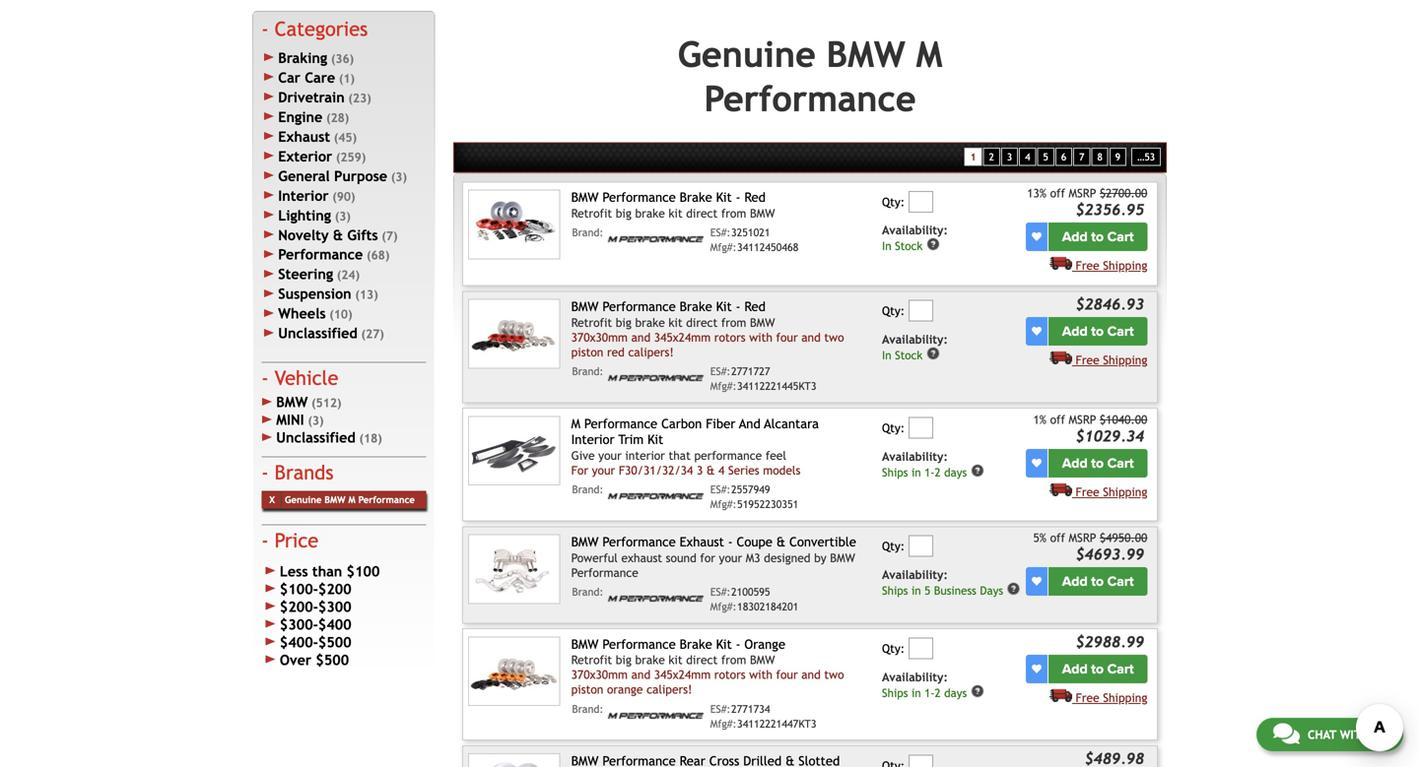 Task type: vqa. For each thing, say whether or not it's contained in the screenshot.
Your to the top
yes



Task type: describe. For each thing, give the bounding box(es) containing it.
sound
[[666, 551, 697, 565]]

0 vertical spatial $500
[[318, 635, 352, 651]]

add to cart for $2356.95
[[1062, 229, 1134, 246]]

(68)
[[367, 249, 390, 262]]

exhaust
[[621, 551, 662, 565]]

question sign image for $2988.99
[[971, 685, 985, 699]]

18302184201
[[737, 601, 799, 614]]

0 horizontal spatial genuine
[[285, 495, 322, 506]]

2 availability: from the top
[[882, 333, 948, 347]]

ships for $4693.99
[[882, 585, 908, 598]]

2 add to wish list image from the top
[[1032, 327, 1042, 337]]

1 shipping from the top
[[1103, 259, 1148, 273]]

$400
[[318, 617, 352, 634]]

$4693.99
[[1076, 546, 1145, 564]]

chat
[[1308, 728, 1337, 742]]

bmw performance exhaust - coupe & convertible link
[[571, 535, 856, 550]]

es#: for 13% off msrp
[[710, 227, 731, 239]]

(7)
[[382, 229, 398, 243]]

2 shipping from the top
[[1103, 354, 1148, 367]]

- inside bmw performance exhaust - coupe & convertible powerful exhaust sound for your m3 designed by bmw performance
[[728, 535, 733, 550]]

9
[[1116, 151, 1121, 163]]

designed
[[764, 551, 811, 565]]

give
[[571, 449, 595, 463]]

2 add from the top
[[1062, 323, 1088, 340]]

chat with us link
[[1257, 719, 1404, 752]]

brake inside bmw performance brake kit - red retrofit big brake kit direct from bmw
[[635, 206, 665, 220]]

0 vertical spatial 4
[[1025, 151, 1031, 163]]

f30/31/32/34
[[619, 464, 693, 478]]

$2700.00
[[1100, 186, 1148, 200]]

off inside "5% off msrp $4950.00 $4693.99"
[[1050, 531, 1066, 545]]

5 availability: from the top
[[882, 671, 948, 685]]

qty: for 5% off msrp
[[882, 540, 905, 554]]

genuine bmw m performance
[[678, 34, 943, 119]]

1 vertical spatial $500
[[316, 653, 349, 669]]

performance inside categories braking (36) car care (1) drivetrain (23) engine (28) exhaust (45) exterior (259) general purpose (3) interior (90) lighting (3) novelty & gifts (7) performance (68) steering (24) suspension (13) wheels (10) unclassified (27)
[[278, 247, 363, 263]]

brands
[[275, 462, 334, 485]]

steering
[[278, 266, 333, 283]]

add for $2356.95
[[1062, 229, 1088, 246]]

red for 13% off msrp
[[745, 190, 766, 205]]

2 add to cart button from the top
[[1049, 318, 1148, 346]]

$200-$300 link
[[261, 599, 426, 617]]

two for $2846.93
[[824, 331, 844, 344]]

(45)
[[334, 130, 357, 144]]

add for $4693.99
[[1062, 574, 1088, 591]]

es#: for 1% off msrp
[[710, 484, 731, 496]]

$200-
[[280, 600, 318, 616]]

mfg#: inside es#: 2100595 mfg#: 18302184201
[[710, 601, 737, 614]]

5%
[[1034, 531, 1047, 545]]

1
[[971, 151, 976, 163]]

days for 1% off msrp
[[944, 466, 967, 480]]

1 horizontal spatial (3)
[[335, 209, 351, 223]]

care
[[305, 69, 335, 86]]

suspension
[[278, 286, 352, 302]]

add for $1029.34
[[1062, 455, 1088, 472]]

with for $2846.93
[[749, 331, 773, 344]]

(1)
[[339, 71, 355, 85]]

for
[[571, 464, 589, 478]]

performance inside m performance carbon fiber and alcantara interior trim kit give your interior that performance feel for your f30/31/32/34 3 & 4 series models
[[584, 416, 658, 432]]

es#: 2771727 mfg#: 34112221445kt3
[[710, 366, 817, 393]]

genuine inside genuine bmw m performance
[[678, 34, 816, 75]]

four for $2988.99
[[776, 669, 798, 682]]

direct for $2846.93
[[686, 316, 718, 330]]

$2988.99
[[1076, 634, 1145, 651]]

availability: ships in 1-2 days for $2988.99
[[882, 671, 967, 700]]

0 vertical spatial 3
[[1007, 151, 1013, 163]]

add to cart for $1029.34
[[1062, 455, 1134, 472]]

2 add to cart from the top
[[1062, 323, 1134, 340]]

& inside bmw performance exhaust - coupe & convertible powerful exhaust sound for your m3 designed by bmw performance
[[777, 535, 786, 550]]

mfg#: for $2988.99
[[710, 718, 737, 731]]

1 link
[[965, 148, 982, 166]]

8
[[1098, 151, 1103, 163]]

gifts
[[347, 227, 378, 243]]

- for $2846.93
[[736, 299, 741, 315]]

availability: for $4693.99
[[882, 568, 948, 582]]

5 link
[[1038, 148, 1055, 166]]

genuine bmw m performance - corporate logo image for $2988.99
[[607, 704, 706, 728]]

orange
[[607, 683, 643, 697]]

$1040.00
[[1100, 413, 1148, 427]]

free shipping for free shipping icon at bottom
[[1076, 691, 1148, 705]]

trim
[[619, 432, 644, 448]]

(90)
[[332, 190, 355, 203]]

2771734
[[731, 704, 770, 716]]

genuine bmw m performance - corporate logo image for 13% off msrp
[[607, 227, 706, 251]]

exhaust inside bmw performance exhaust - coupe & convertible powerful exhaust sound for your m3 designed by bmw performance
[[680, 535, 724, 550]]

less
[[280, 564, 308, 580]]

1 free from the top
[[1076, 259, 1100, 273]]

red
[[607, 345, 625, 359]]

5 inside availability: ships in 5 business days
[[925, 585, 931, 598]]

4 brand: from the top
[[572, 586, 604, 599]]

msrp for $1029.34
[[1069, 413, 1097, 427]]

bmw performance brake kit - red retrofit big brake kit direct from bmw
[[571, 190, 775, 220]]

alcantara
[[764, 416, 819, 432]]

m performance carbon fiber and alcantara interior trim kit give your interior that performance feel for your f30/31/32/34 3 & 4 series models
[[571, 416, 819, 478]]

availability: in stock for $2846.93
[[882, 333, 948, 362]]

carbon
[[662, 416, 702, 432]]

3 in from the top
[[912, 687, 921, 700]]

free shipping for second free shipping image
[[1076, 354, 1148, 367]]

6 link
[[1056, 148, 1073, 166]]

$100-
[[280, 582, 318, 598]]

by
[[814, 551, 827, 565]]

3 shipping from the top
[[1103, 485, 1148, 499]]

cart for $2356.95
[[1108, 229, 1134, 246]]

big for $2988.99
[[616, 654, 632, 668]]

es#: inside es#: 2100595 mfg#: 18302184201
[[710, 586, 731, 599]]

categories
[[275, 17, 368, 40]]

bmw inside genuine bmw m performance
[[827, 34, 906, 75]]

(24)
[[337, 268, 360, 282]]

interior
[[625, 449, 665, 463]]

2 to from the top
[[1092, 323, 1104, 340]]

performance inside bmw performance brake kit - red retrofit big brake kit direct from bmw 370x30mm and 345x24mm rotors with four and two piston red calipers!
[[603, 299, 676, 315]]

bmw performance brake kit - red link for 13% off msrp
[[571, 190, 766, 205]]

(13)
[[355, 288, 378, 302]]

business
[[934, 585, 977, 598]]

performance
[[694, 449, 762, 463]]

es#3251021 - 34112450468 - bmw performance brake kit - red - retrofit big brake kit direct from bmw - genuine bmw m performance - bmw image
[[468, 190, 560, 260]]

- for 13% off msrp
[[736, 190, 741, 205]]

red for $2846.93
[[745, 299, 766, 315]]

brake for $2988.99
[[680, 637, 712, 652]]

$4950.00
[[1100, 531, 1148, 545]]

drivetrain
[[278, 89, 345, 105]]

novelty
[[278, 227, 329, 243]]

performance inside bmw performance brake kit - orange retrofit big brake kit direct from bmw 370x30mm and 345x24mm rotors with four and two piston orange calipers!
[[603, 637, 676, 652]]

2 vertical spatial m
[[348, 495, 356, 506]]

unclassified inside 'vehicle bmw (512) mini (3) unclassified (18)'
[[276, 430, 356, 446]]

3251021
[[731, 227, 770, 239]]

$200
[[318, 582, 352, 598]]

2 link
[[983, 148, 1000, 166]]

6
[[1062, 151, 1067, 163]]

question sign image for $1029.34
[[971, 464, 985, 478]]

0 vertical spatial (3)
[[391, 170, 407, 184]]

$300-
[[280, 617, 318, 634]]

question sign image for $2846.93
[[926, 347, 940, 361]]

msrp inside "5% off msrp $4950.00 $4693.99"
[[1069, 531, 1097, 545]]

coupe
[[737, 535, 773, 550]]

mfg#: for $2846.93
[[710, 380, 737, 393]]

qty: for $2846.93
[[882, 304, 905, 318]]

2 vertical spatial with
[[1340, 728, 1369, 742]]

$400-
[[280, 635, 318, 651]]

es#2557949 - 51952230351 - m performance carbon fiber and alcantara interior trim kit - give your interior that performance feel - genuine bmw m performance - bmw image
[[468, 416, 560, 486]]

$300
[[318, 600, 352, 616]]

mfg#: for 13% off msrp
[[710, 242, 737, 254]]

2771727
[[731, 366, 770, 378]]

1% off msrp $1040.00 $1029.34
[[1034, 413, 1148, 445]]

add to wish list image
[[1032, 665, 1042, 675]]

price
[[275, 530, 319, 553]]

(3) inside 'vehicle bmw (512) mini (3) unclassified (18)'
[[308, 414, 324, 428]]

4 shipping from the top
[[1103, 691, 1148, 705]]

to for $1029.34
[[1092, 455, 1104, 472]]

than
[[312, 564, 342, 580]]

genuine bmw m performance - corporate logo image for $2846.93
[[607, 366, 706, 390]]

& inside categories braking (36) car care (1) drivetrain (23) engine (28) exhaust (45) exterior (259) general purpose (3) interior (90) lighting (3) novelty & gifts (7) performance (68) steering (24) suspension (13) wheels (10) unclassified (27)
[[333, 227, 343, 243]]

qty: for 1% off msrp
[[882, 421, 905, 435]]

…53 link
[[1132, 148, 1161, 166]]

msrp for $2356.95
[[1069, 186, 1097, 200]]

us
[[1373, 728, 1387, 742]]

mini
[[276, 412, 304, 429]]

chat with us
[[1308, 728, 1387, 742]]

rotors for $2988.99
[[714, 669, 746, 682]]

1 horizontal spatial 5
[[1043, 151, 1049, 163]]

exterior
[[278, 148, 332, 164]]

kit for $2988.99
[[669, 654, 683, 668]]

days for $2988.99
[[944, 687, 967, 700]]

brand: for 1% off msrp
[[572, 484, 604, 496]]

models
[[763, 464, 801, 478]]

free shipping for free shipping image related to $2356.95
[[1076, 259, 1148, 273]]

days
[[980, 585, 1004, 598]]

1%
[[1034, 413, 1047, 427]]

in for $2846.93
[[882, 349, 892, 362]]

comments image
[[1273, 723, 1300, 746]]

51952230351
[[737, 499, 799, 511]]

5 add from the top
[[1062, 661, 1088, 678]]

5 add to cart from the top
[[1062, 661, 1134, 678]]

add to wish list image for $4693.99
[[1032, 577, 1042, 587]]

$1029.34
[[1076, 428, 1145, 445]]

es#2100595 - 18302184201 - bmw performance exhaust - coupe & convertible - powerful exhaust sound for your m3 designed by bmw performance - genuine bmw m performance - bmw image
[[468, 535, 560, 605]]

brand: for $2846.93
[[572, 366, 604, 378]]

brake for 13% off msrp
[[680, 190, 712, 205]]

8 link
[[1092, 148, 1109, 166]]

in for $1029.34
[[912, 466, 921, 480]]

add to cart button for $2356.95
[[1049, 223, 1148, 252]]

genuine bmw m performance - corporate logo image for 1% off msrp
[[607, 484, 706, 509]]



Task type: locate. For each thing, give the bounding box(es) containing it.
interior up give
[[571, 432, 615, 448]]

stock for 13% off msrp
[[895, 240, 923, 253]]

cart for $4693.99
[[1108, 574, 1134, 591]]

1- for $2988.99
[[925, 687, 935, 700]]

1 add to cart from the top
[[1062, 229, 1134, 246]]

1 vertical spatial 4
[[719, 464, 725, 478]]

off for $2356.95
[[1050, 186, 1066, 200]]

cart down $4693.99
[[1108, 574, 1134, 591]]

add to wish list image down 5% at the bottom right
[[1032, 577, 1042, 587]]

free up "5% off msrp $4950.00 $4693.99"
[[1076, 485, 1100, 499]]

1 vertical spatial interior
[[571, 432, 615, 448]]

1 horizontal spatial exhaust
[[680, 535, 724, 550]]

brake for $2988.99
[[635, 654, 665, 668]]

- left coupe
[[728, 535, 733, 550]]

direct up es#: 2771727 mfg#: 34112221445kt3 on the right
[[686, 316, 718, 330]]

3 left 4 link
[[1007, 151, 1013, 163]]

2 availability: ships in 1-2 days from the top
[[882, 671, 967, 700]]

2 vertical spatial kit
[[669, 654, 683, 668]]

big
[[616, 206, 632, 220], [616, 316, 632, 330], [616, 654, 632, 668]]

2 345x24mm from the top
[[654, 669, 711, 682]]

0 vertical spatial 2
[[989, 151, 994, 163]]

with for $2988.99
[[749, 669, 773, 682]]

add to cart down $2988.99
[[1062, 661, 1134, 678]]

for
[[700, 551, 716, 565]]

2 brake from the top
[[635, 316, 665, 330]]

ships inside availability: ships in 5 business days
[[882, 585, 908, 598]]

from down orange
[[721, 654, 747, 668]]

mfg#: inside es#: 2771734 mfg#: 34112221447kt3
[[710, 718, 737, 731]]

4 to from the top
[[1092, 574, 1104, 591]]

2 mfg#: from the top
[[710, 380, 737, 393]]

free shipping up $4950.00
[[1076, 485, 1148, 499]]

performance
[[704, 78, 916, 119], [603, 190, 676, 205], [278, 247, 363, 263], [603, 299, 676, 315], [584, 416, 658, 432], [358, 495, 415, 506], [603, 535, 676, 550], [571, 566, 639, 580], [603, 637, 676, 652]]

345x24mm down bmw performance brake kit - orange link
[[654, 669, 711, 682]]

2557949
[[731, 484, 770, 496]]

brake inside bmw performance brake kit - orange retrofit big brake kit direct from bmw 370x30mm and 345x24mm rotors with four and two piston orange calipers!
[[680, 637, 712, 652]]

from inside bmw performance brake kit - red retrofit big brake kit direct from bmw 370x30mm and 345x24mm rotors with four and two piston red calipers!
[[721, 316, 747, 330]]

es#: inside the es#: 2557949 mfg#: 51952230351
[[710, 484, 731, 496]]

rotors for $2846.93
[[714, 331, 746, 344]]

es#: inside es#: 2771727 mfg#: 34112221445kt3
[[710, 366, 731, 378]]

2 genuine bmw m performance - corporate logo image from the top
[[607, 366, 706, 390]]

2 cart from the top
[[1108, 323, 1134, 340]]

1 vertical spatial brake
[[635, 316, 665, 330]]

add to wish list image down 13%
[[1032, 232, 1042, 242]]

off for $1029.34
[[1050, 413, 1066, 427]]

2 vertical spatial &
[[777, 535, 786, 550]]

2 two from the top
[[824, 669, 844, 682]]

to down the $1029.34
[[1092, 455, 1104, 472]]

1 vertical spatial in
[[912, 585, 921, 598]]

bmw performance brake kit - red link for $2846.93
[[571, 299, 766, 315]]

retrofit inside bmw performance brake kit - orange retrofit big brake kit direct from bmw 370x30mm and 345x24mm rotors with four and two piston orange calipers!
[[571, 654, 612, 668]]

2 rotors from the top
[[714, 669, 746, 682]]

1 retrofit from the top
[[571, 206, 612, 220]]

off right 1%
[[1050, 413, 1066, 427]]

from up 3251021
[[721, 206, 747, 220]]

0 vertical spatial calipers!
[[628, 345, 674, 359]]

with up 2771727
[[749, 331, 773, 344]]

0 horizontal spatial (3)
[[308, 414, 324, 428]]

two inside bmw performance brake kit - orange retrofit big brake kit direct from bmw 370x30mm and 345x24mm rotors with four and two piston orange calipers!
[[824, 669, 844, 682]]

cart down $2846.93
[[1108, 323, 1134, 340]]

big for $2846.93
[[616, 316, 632, 330]]

1 370x30mm from the top
[[571, 331, 628, 344]]

$2356.95
[[1076, 201, 1145, 219]]

kit
[[669, 206, 683, 220], [669, 316, 683, 330], [669, 654, 683, 668]]

3 add to wish list image from the top
[[1032, 459, 1042, 469]]

2 four from the top
[[776, 669, 798, 682]]

kit for $2846.93
[[669, 316, 683, 330]]

2 free shipping from the top
[[1076, 354, 1148, 367]]

calipers! right 'orange'
[[647, 683, 692, 697]]

4 add to cart button from the top
[[1049, 568, 1148, 597]]

0 vertical spatial rotors
[[714, 331, 746, 344]]

from inside bmw performance brake kit - red retrofit big brake kit direct from bmw
[[721, 206, 747, 220]]

3 big from the top
[[616, 654, 632, 668]]

orange
[[745, 637, 786, 652]]

shipping
[[1103, 259, 1148, 273], [1103, 354, 1148, 367], [1103, 485, 1148, 499], [1103, 691, 1148, 705]]

370x30mm for $2988.99
[[571, 669, 628, 682]]

shipping up $4950.00
[[1103, 485, 1148, 499]]

calipers! inside bmw performance brake kit - orange retrofit big brake kit direct from bmw 370x30mm and 345x24mm rotors with four and two piston orange calipers!
[[647, 683, 692, 697]]

feel
[[766, 449, 787, 463]]

3 direct from the top
[[686, 654, 718, 668]]

free
[[1076, 259, 1100, 273], [1076, 354, 1100, 367], [1076, 485, 1100, 499], [1076, 691, 1100, 705]]

- up 2771727
[[736, 299, 741, 315]]

es#: 3251021 mfg#: 34112450468
[[710, 227, 799, 254]]

5 to from the top
[[1092, 661, 1104, 678]]

your inside bmw performance exhaust - coupe & convertible powerful exhaust sound for your m3 designed by bmw performance
[[719, 551, 742, 565]]

1 vertical spatial m
[[571, 416, 581, 432]]

3 cart from the top
[[1108, 455, 1134, 472]]

rotors
[[714, 331, 746, 344], [714, 669, 746, 682]]

free shipping image for $1029.34
[[1050, 483, 1072, 497]]

mfg#: down 2771734 on the right bottom of the page
[[710, 718, 737, 731]]

your
[[599, 449, 622, 463], [592, 464, 615, 478], [719, 551, 742, 565]]

2 brake from the top
[[680, 299, 712, 315]]

0 horizontal spatial interior
[[278, 188, 329, 204]]

your left the m3
[[719, 551, 742, 565]]

lighting
[[278, 207, 331, 224]]

interior inside m performance carbon fiber and alcantara interior trim kit give your interior that performance feel for your f30/31/32/34 3 & 4 series models
[[571, 432, 615, 448]]

0 vertical spatial bmw performance brake kit - red link
[[571, 190, 766, 205]]

1 345x24mm from the top
[[654, 331, 711, 344]]

retrofit inside bmw performance brake kit - red retrofit big brake kit direct from bmw
[[571, 206, 612, 220]]

brand: for 13% off msrp
[[572, 227, 604, 239]]

free right free shipping icon at bottom
[[1076, 691, 1100, 705]]

to down $4693.99
[[1092, 574, 1104, 591]]

performance inside bmw performance brake kit - red retrofit big brake kit direct from bmw
[[603, 190, 676, 205]]

13% off msrp $2700.00 $2356.95
[[1027, 186, 1148, 219]]

3 add to cart from the top
[[1062, 455, 1134, 472]]

(3) down (512) at the bottom
[[308, 414, 324, 428]]

0 vertical spatial genuine
[[678, 34, 816, 75]]

370x30mm inside bmw performance brake kit - orange retrofit big brake kit direct from bmw 370x30mm and 345x24mm rotors with four and two piston orange calipers!
[[571, 669, 628, 682]]

0 horizontal spatial 3
[[697, 464, 703, 478]]

2 brand: from the top
[[572, 366, 604, 378]]

categories braking (36) car care (1) drivetrain (23) engine (28) exhaust (45) exterior (259) general purpose (3) interior (90) lighting (3) novelty & gifts (7) performance (68) steering (24) suspension (13) wheels (10) unclassified (27)
[[275, 17, 407, 342]]

$100-$200 link
[[261, 581, 426, 599]]

over $500 link
[[261, 652, 426, 670]]

1 vertical spatial off
[[1050, 413, 1066, 427]]

(512)
[[311, 396, 342, 410]]

free shipping for $1029.34's free shipping image
[[1076, 485, 1148, 499]]

add down "5% off msrp $4950.00 $4693.99"
[[1062, 574, 1088, 591]]

2 stock from the top
[[895, 349, 923, 362]]

0 vertical spatial two
[[824, 331, 844, 344]]

question sign image for $2356.95
[[926, 238, 940, 252]]

4 mfg#: from the top
[[710, 601, 737, 614]]

345x24mm inside bmw performance brake kit - orange retrofit big brake kit direct from bmw 370x30mm and 345x24mm rotors with four and two piston orange calipers!
[[654, 669, 711, 682]]

genuine bmw m performance - corporate logo image down exhaust
[[607, 586, 706, 611]]

370x30mm inside bmw performance brake kit - red retrofit big brake kit direct from bmw 370x30mm and 345x24mm rotors with four and two piston red calipers!
[[571, 331, 628, 344]]

msrp up $4693.99
[[1069, 531, 1097, 545]]

mfg#: down 2557949
[[710, 499, 737, 511]]

5
[[1043, 151, 1049, 163], [925, 585, 931, 598]]

1 genuine bmw m performance - corporate logo image from the top
[[607, 227, 706, 251]]

brake inside bmw performance brake kit - red retrofit big brake kit direct from bmw 370x30mm and 345x24mm rotors with four and two piston red calipers!
[[635, 316, 665, 330]]

5 mfg#: from the top
[[710, 718, 737, 731]]

vehicle bmw (512) mini (3) unclassified (18)
[[275, 367, 382, 446]]

and
[[631, 331, 651, 344], [802, 331, 821, 344], [631, 669, 651, 682], [802, 669, 821, 682]]

availability: for $1029.34
[[882, 450, 948, 464]]

4 cart from the top
[[1108, 574, 1134, 591]]

3 es#: from the top
[[710, 484, 731, 496]]

retrofit for $2846.93
[[571, 316, 612, 330]]

mfg#: inside es#: 2771727 mfg#: 34112221445kt3
[[710, 380, 737, 393]]

2 from from the top
[[721, 316, 747, 330]]

add to cart button for $4693.99
[[1049, 568, 1148, 597]]

3 kit from the top
[[669, 654, 683, 668]]

performance inside genuine bmw m performance
[[704, 78, 916, 119]]

1 days from the top
[[944, 466, 967, 480]]

bmw performance brake kit - red link up red
[[571, 299, 766, 315]]

add to cart button down $4693.99
[[1049, 568, 1148, 597]]

4 genuine bmw m performance - corporate logo image from the top
[[607, 586, 706, 611]]

es#: for $2988.99
[[710, 704, 731, 716]]

1 vertical spatial in
[[882, 349, 892, 362]]

2 free shipping image from the top
[[1050, 351, 1072, 365]]

- inside bmw performance brake kit - red retrofit big brake kit direct from bmw 370x30mm and 345x24mm rotors with four and two piston red calipers!
[[736, 299, 741, 315]]

four inside bmw performance brake kit - red retrofit big brake kit direct from bmw 370x30mm and 345x24mm rotors with four and two piston red calipers!
[[776, 331, 798, 344]]

m inside m performance carbon fiber and alcantara interior trim kit give your interior that performance feel for your f30/31/32/34 3 & 4 series models
[[571, 416, 581, 432]]

kit
[[716, 190, 732, 205], [716, 299, 732, 315], [648, 432, 664, 448], [716, 637, 732, 652]]

1 from from the top
[[721, 206, 747, 220]]

free up $2846.93
[[1076, 259, 1100, 273]]

5 brand: from the top
[[572, 704, 604, 716]]

5 left business
[[925, 585, 931, 598]]

kit inside bmw performance brake kit - red retrofit big brake kit direct from bmw 370x30mm and 345x24mm rotors with four and two piston red calipers!
[[669, 316, 683, 330]]

calipers! right red
[[628, 345, 674, 359]]

mfg#: down 3251021
[[710, 242, 737, 254]]

exhaust up exterior at the left
[[278, 128, 330, 145]]

0 vertical spatial 5
[[1043, 151, 1049, 163]]

2 free from the top
[[1076, 354, 1100, 367]]

with inside bmw performance brake kit - orange retrofit big brake kit direct from bmw 370x30mm and 345x24mm rotors with four and two piston orange calipers!
[[749, 669, 773, 682]]

1 horizontal spatial question sign image
[[971, 464, 985, 478]]

kit left orange
[[716, 637, 732, 652]]

engine
[[278, 109, 323, 125]]

brake for $2846.93
[[680, 299, 712, 315]]

msrp inside 1% off msrp $1040.00 $1029.34
[[1069, 413, 1097, 427]]

with
[[749, 331, 773, 344], [749, 669, 773, 682], [1340, 728, 1369, 742]]

(36)
[[331, 52, 354, 65]]

0 vertical spatial question sign image
[[926, 347, 940, 361]]

availability: inside availability: ships in 5 business days
[[882, 568, 948, 582]]

qty: for 13% off msrp
[[882, 195, 905, 209]]

big inside bmw performance brake kit - red retrofit big brake kit direct from bmw 370x30mm and 345x24mm rotors with four and two piston red calipers!
[[616, 316, 632, 330]]

four inside bmw performance brake kit - orange retrofit big brake kit direct from bmw 370x30mm and 345x24mm rotors with four and two piston orange calipers!
[[776, 669, 798, 682]]

availability: in stock
[[882, 223, 948, 253], [882, 333, 948, 362]]

0 vertical spatial off
[[1050, 186, 1066, 200]]

1 availability: from the top
[[882, 223, 948, 237]]

piston for $2846.93
[[571, 345, 604, 359]]

0 vertical spatial 370x30mm
[[571, 331, 628, 344]]

1 off from the top
[[1050, 186, 1066, 200]]

msrp inside 13% off msrp $2700.00 $2356.95
[[1069, 186, 1097, 200]]

with left 'us' in the bottom of the page
[[1340, 728, 1369, 742]]

0 vertical spatial piston
[[571, 345, 604, 359]]

brand:
[[572, 227, 604, 239], [572, 366, 604, 378], [572, 484, 604, 496], [572, 586, 604, 599], [572, 704, 604, 716]]

mfg#: inside es#: 3251021 mfg#: 34112450468
[[710, 242, 737, 254]]

2 horizontal spatial (3)
[[391, 170, 407, 184]]

2 availability: in stock from the top
[[882, 333, 948, 362]]

question sign image
[[926, 347, 940, 361], [1007, 583, 1021, 596], [971, 685, 985, 699]]

0 vertical spatial 1-
[[925, 466, 935, 480]]

brake up es#: 3251021 mfg#: 34112450468
[[680, 190, 712, 205]]

1 vertical spatial days
[[944, 687, 967, 700]]

3 brand: from the top
[[572, 484, 604, 496]]

4 free shipping from the top
[[1076, 691, 1148, 705]]

brake inside bmw performance brake kit - red retrofit big brake kit direct from bmw 370x30mm and 345x24mm rotors with four and two piston red calipers!
[[680, 299, 712, 315]]

add to wish list image
[[1032, 232, 1042, 242], [1032, 327, 1042, 337], [1032, 459, 1042, 469], [1032, 577, 1042, 587]]

0 vertical spatial availability: ships in 1-2 days
[[882, 450, 967, 480]]

0 horizontal spatial m
[[348, 495, 356, 506]]

345x24mm up carbon
[[654, 331, 711, 344]]

2 in from the top
[[912, 585, 921, 598]]

(18)
[[359, 432, 382, 446]]

1 free shipping image from the top
[[1050, 257, 1072, 270]]

direct inside bmw performance brake kit - red retrofit big brake kit direct from bmw 370x30mm and 345x24mm rotors with four and two piston red calipers!
[[686, 316, 718, 330]]

es#2568632 - 34206797600kt - bmw performance rear cross drilled & slotted brake rotors - pair (345x24) - race quality braking option from the factory - genuine bmw m performance - bmw image
[[468, 754, 560, 768]]

2 vertical spatial question sign image
[[971, 685, 985, 699]]

with down orange
[[749, 669, 773, 682]]

1 vertical spatial 2
[[935, 466, 941, 480]]

genuine bmw m performance - corporate logo image down 'orange'
[[607, 704, 706, 728]]

0 horizontal spatial 4
[[719, 464, 725, 478]]

5 cart from the top
[[1108, 661, 1134, 678]]

2 for $2988.99
[[935, 687, 941, 700]]

1- for 1% off msrp
[[925, 466, 935, 480]]

rotors up 2771734 on the right bottom of the page
[[714, 669, 746, 682]]

0 vertical spatial your
[[599, 449, 622, 463]]

mfg#:
[[710, 242, 737, 254], [710, 380, 737, 393], [710, 499, 737, 511], [710, 601, 737, 614], [710, 718, 737, 731]]

1 two from the top
[[824, 331, 844, 344]]

wheels
[[278, 306, 326, 322]]

kit inside bmw performance brake kit - red retrofit big brake kit direct from bmw
[[669, 206, 683, 220]]

add to wish list image for $1029.34
[[1032, 459, 1042, 469]]

interior down 'general'
[[278, 188, 329, 204]]

retrofit for $2988.99
[[571, 654, 612, 668]]

0 vertical spatial unclassified
[[278, 326, 358, 342]]

1 vertical spatial 3
[[697, 464, 703, 478]]

2 vertical spatial direct
[[686, 654, 718, 668]]

- inside bmw performance brake kit - red retrofit big brake kit direct from bmw
[[736, 190, 741, 205]]

1 bmw performance brake kit - red link from the top
[[571, 190, 766, 205]]

in for 13% off msrp
[[882, 240, 892, 253]]

4 left 5 link
[[1025, 151, 1031, 163]]

0 vertical spatial red
[[745, 190, 766, 205]]

9 link
[[1110, 148, 1127, 166]]

3 qty: from the top
[[882, 421, 905, 435]]

two for $2988.99
[[824, 669, 844, 682]]

free down $2846.93
[[1076, 354, 1100, 367]]

4 down performance
[[719, 464, 725, 478]]

(259)
[[336, 150, 366, 164]]

add to cart down $4693.99
[[1062, 574, 1134, 591]]

0 vertical spatial kit
[[669, 206, 683, 220]]

4
[[1025, 151, 1031, 163], [719, 464, 725, 478]]

1 vertical spatial ships
[[882, 585, 908, 598]]

qty: for $2988.99
[[882, 642, 905, 656]]

add to wish list image for $2356.95
[[1032, 232, 1042, 242]]

1 vertical spatial 1-
[[925, 687, 935, 700]]

0 horizontal spatial question sign image
[[926, 238, 940, 252]]

availability:
[[882, 223, 948, 237], [882, 333, 948, 347], [882, 450, 948, 464], [882, 568, 948, 582], [882, 671, 948, 685]]

m
[[916, 34, 943, 75], [571, 416, 581, 432], [348, 495, 356, 506]]

free shipping image
[[1050, 689, 1072, 703]]

2 vertical spatial off
[[1050, 531, 1066, 545]]

2 horizontal spatial question sign image
[[1007, 583, 1021, 596]]

your down trim
[[599, 449, 622, 463]]

x
[[269, 495, 275, 506]]

off right 13%
[[1050, 186, 1066, 200]]

1 vertical spatial your
[[592, 464, 615, 478]]

exhaust up for
[[680, 535, 724, 550]]

0 vertical spatial brake
[[680, 190, 712, 205]]

1 vertical spatial 5
[[925, 585, 931, 598]]

1 vertical spatial brake
[[680, 299, 712, 315]]

2 bmw performance brake kit - red link from the top
[[571, 299, 766, 315]]

rotors inside bmw performance brake kit - red retrofit big brake kit direct from bmw 370x30mm and 345x24mm rotors with four and two piston red calipers!
[[714, 331, 746, 344]]

0 vertical spatial exhaust
[[278, 128, 330, 145]]

add to cart down $2846.93
[[1062, 323, 1134, 340]]

direct inside bmw performance brake kit - red retrofit big brake kit direct from bmw
[[686, 206, 718, 220]]

kit up 2771727
[[716, 299, 732, 315]]

345x24mm inside bmw performance brake kit - red retrofit big brake kit direct from bmw 370x30mm and 345x24mm rotors with four and two piston red calipers!
[[654, 331, 711, 344]]

1-
[[925, 466, 935, 480], [925, 687, 935, 700]]

1 vertical spatial availability: ships in 1-2 days
[[882, 671, 967, 700]]

kit inside bmw performance brake kit - orange retrofit big brake kit direct from bmw 370x30mm and 345x24mm rotors with four and two piston orange calipers!
[[669, 654, 683, 668]]

1 to from the top
[[1092, 229, 1104, 246]]

0 vertical spatial with
[[749, 331, 773, 344]]

genuine bmw m performance - corporate logo image down red
[[607, 366, 706, 390]]

big inside bmw performance brake kit - orange retrofit big brake kit direct from bmw 370x30mm and 345x24mm rotors with four and two piston orange calipers!
[[616, 654, 632, 668]]

general
[[278, 168, 330, 184]]

1 vertical spatial 370x30mm
[[571, 669, 628, 682]]

1 vertical spatial free shipping image
[[1050, 351, 1072, 365]]

add to cart for $4693.99
[[1062, 574, 1134, 591]]

2 off from the top
[[1050, 413, 1066, 427]]

your right for
[[592, 464, 615, 478]]

es#: left 2771727
[[710, 366, 731, 378]]

calipers! for $2846.93
[[628, 345, 674, 359]]

free shipping down $2846.93
[[1076, 354, 1148, 367]]

piston left 'orange'
[[571, 683, 604, 697]]

stock
[[895, 240, 923, 253], [895, 349, 923, 362]]

cart for $1029.34
[[1108, 455, 1134, 472]]

& inside m performance carbon fiber and alcantara interior trim kit give your interior that performance feel for your f30/31/32/34 3 & 4 series models
[[707, 464, 715, 478]]

retrofit
[[571, 206, 612, 220], [571, 316, 612, 330], [571, 654, 612, 668]]

genuine bmw m performance - corporate logo image
[[607, 227, 706, 251], [607, 366, 706, 390], [607, 484, 706, 509], [607, 586, 706, 611], [607, 704, 706, 728]]

- inside bmw performance brake kit - orange retrofit big brake kit direct from bmw 370x30mm and 345x24mm rotors with four and two piston orange calipers!
[[736, 637, 741, 652]]

1 vertical spatial question sign image
[[1007, 583, 1021, 596]]

rotors inside bmw performance brake kit - orange retrofit big brake kit direct from bmw 370x30mm and 345x24mm rotors with four and two piston orange calipers!
[[714, 669, 746, 682]]

availability: for $2356.95
[[882, 223, 948, 237]]

$500 down the $400
[[318, 635, 352, 651]]

0 horizontal spatial 5
[[925, 585, 931, 598]]

genuine bmw m performance - corporate logo image down f30/31/32/34
[[607, 484, 706, 509]]

1 1- from the top
[[925, 466, 935, 480]]

1 vertical spatial availability: in stock
[[882, 333, 948, 362]]

two
[[824, 331, 844, 344], [824, 669, 844, 682]]

mfg#: down 2100595
[[710, 601, 737, 614]]

…53
[[1138, 151, 1155, 163]]

1 horizontal spatial &
[[707, 464, 715, 478]]

13%
[[1027, 186, 1047, 200]]

free shipping image for $2356.95
[[1050, 257, 1072, 270]]

1 vertical spatial msrp
[[1069, 413, 1097, 427]]

2 vertical spatial (3)
[[308, 414, 324, 428]]

es#: left 2100595
[[710, 586, 731, 599]]

add to cart button down the $1029.34
[[1049, 449, 1148, 478]]

es#2771734 - 34112221447kt3 - bmw performance brake kit - orange - retrofit big brake kit direct from bmw - genuine bmw m performance - bmw image
[[468, 637, 560, 707]]

retrofit inside bmw performance brake kit - red retrofit big brake kit direct from bmw 370x30mm and 345x24mm rotors with four and two piston red calipers!
[[571, 316, 612, 330]]

convertible
[[790, 535, 856, 550]]

1 vertical spatial kit
[[669, 316, 683, 330]]

None text field
[[909, 191, 933, 213], [909, 300, 933, 322], [909, 417, 933, 439], [909, 536, 933, 558], [909, 638, 933, 660], [909, 755, 933, 768], [909, 191, 933, 213], [909, 300, 933, 322], [909, 417, 933, 439], [909, 536, 933, 558], [909, 638, 933, 660], [909, 755, 933, 768]]

370x30mm for $2846.93
[[571, 331, 628, 344]]

from for $2988.99
[[721, 654, 747, 668]]

1 horizontal spatial genuine
[[678, 34, 816, 75]]

add to cart button for $1029.34
[[1049, 449, 1148, 478]]

direct inside bmw performance brake kit - orange retrofit big brake kit direct from bmw 370x30mm and 345x24mm rotors with four and two piston orange calipers!
[[686, 654, 718, 668]]

add down $2846.93
[[1062, 323, 1088, 340]]

from up 2771727
[[721, 316, 747, 330]]

0 vertical spatial retrofit
[[571, 206, 612, 220]]

from for $2846.93
[[721, 316, 747, 330]]

$2846.93
[[1076, 296, 1145, 313]]

calipers!
[[628, 345, 674, 359], [647, 683, 692, 697]]

1 stock from the top
[[895, 240, 923, 253]]

with inside bmw performance brake kit - red retrofit big brake kit direct from bmw 370x30mm and 345x24mm rotors with four and two piston red calipers!
[[749, 331, 773, 344]]

bmw performance brake kit - orange retrofit big brake kit direct from bmw 370x30mm and 345x24mm rotors with four and two piston orange calipers!
[[571, 637, 844, 697]]

brake inside bmw performance brake kit - red retrofit big brake kit direct from bmw
[[680, 190, 712, 205]]

0 vertical spatial big
[[616, 206, 632, 220]]

stock for $2846.93
[[895, 349, 923, 362]]

off inside 1% off msrp $1040.00 $1029.34
[[1050, 413, 1066, 427]]

2 vertical spatial retrofit
[[571, 654, 612, 668]]

1 add from the top
[[1062, 229, 1088, 246]]

1 vertical spatial calipers!
[[647, 683, 692, 697]]

add to cart down the $1029.34
[[1062, 455, 1134, 472]]

brake for $2846.93
[[635, 316, 665, 330]]

1 vertical spatial question sign image
[[971, 464, 985, 478]]

retrofit right es#3251021 - 34112450468 - bmw performance brake kit - red - retrofit big brake kit direct from bmw - genuine bmw m performance - bmw image
[[571, 206, 612, 220]]

es#: inside es#: 3251021 mfg#: 34112450468
[[710, 227, 731, 239]]

$500 down $400-$500 link
[[316, 653, 349, 669]]

direct down bmw performance brake kit - orange link
[[686, 654, 718, 668]]

1 vertical spatial big
[[616, 316, 632, 330]]

2 retrofit from the top
[[571, 316, 612, 330]]

in inside availability: ships in 5 business days
[[912, 585, 921, 598]]

5 right 4 link
[[1043, 151, 1049, 163]]

5 add to cart button from the top
[[1049, 655, 1148, 684]]

off inside 13% off msrp $2700.00 $2356.95
[[1050, 186, 1066, 200]]

& left gifts
[[333, 227, 343, 243]]

piston
[[571, 345, 604, 359], [571, 683, 604, 697]]

four up es#: 2771727 mfg#: 34112221445kt3 on the right
[[776, 331, 798, 344]]

kit inside bmw performance brake kit - red retrofit big brake kit direct from bmw
[[716, 190, 732, 205]]

7 link
[[1074, 148, 1091, 166]]

brand: for $2988.99
[[572, 704, 604, 716]]

to for $2356.95
[[1092, 229, 1104, 246]]

0 vertical spatial brake
[[635, 206, 665, 220]]

2 for 1% off msrp
[[935, 466, 941, 480]]

brand: down for
[[572, 484, 604, 496]]

free shipping
[[1076, 259, 1148, 273], [1076, 354, 1148, 367], [1076, 485, 1148, 499], [1076, 691, 1148, 705]]

1 horizontal spatial 3
[[1007, 151, 1013, 163]]

es#: left 2771734 on the right bottom of the page
[[710, 704, 731, 716]]

2100595
[[731, 586, 770, 599]]

x genuine bmw m performance
[[269, 495, 415, 506]]

4 add to cart from the top
[[1062, 574, 1134, 591]]

kit inside bmw performance brake kit - orange retrofit big brake kit direct from bmw 370x30mm and 345x24mm rotors with four and two piston orange calipers!
[[716, 637, 732, 652]]

1 in from the top
[[882, 240, 892, 253]]

4 qty: from the top
[[882, 540, 905, 554]]

purpose
[[334, 168, 387, 184]]

1 horizontal spatial m
[[571, 416, 581, 432]]

less than $100 $100-$200 $200-$300 $300-$400 $400-$500 over $500
[[280, 564, 380, 669]]

and
[[739, 416, 761, 432]]

3 from from the top
[[721, 654, 747, 668]]

big inside bmw performance brake kit - red retrofit big brake kit direct from bmw
[[616, 206, 632, 220]]

bmw performance exhaust - coupe & convertible powerful exhaust sound for your m3 designed by bmw performance
[[571, 535, 856, 580]]

fiber
[[706, 416, 736, 432]]

free shipping image up "5% off msrp $4950.00 $4693.99"
[[1050, 483, 1072, 497]]

0 vertical spatial four
[[776, 331, 798, 344]]

unclassified down mini
[[276, 430, 356, 446]]

1 availability: in stock from the top
[[882, 223, 948, 253]]

1 kit from the top
[[669, 206, 683, 220]]

(10)
[[329, 308, 352, 322]]

add up free shipping icon at bottom
[[1062, 661, 1088, 678]]

5 genuine bmw m performance - corporate logo image from the top
[[607, 704, 706, 728]]

over
[[280, 653, 312, 669]]

ships for $1029.34
[[882, 466, 908, 480]]

es#: inside es#: 2771734 mfg#: 34112221447kt3
[[710, 704, 731, 716]]

calipers! inside bmw performance brake kit - red retrofit big brake kit direct from bmw 370x30mm and 345x24mm rotors with four and two piston red calipers!
[[628, 345, 674, 359]]

345x24mm for $2988.99
[[654, 669, 711, 682]]

4 inside m performance carbon fiber and alcantara interior trim kit give your interior that performance feel for your f30/31/32/34 3 & 4 series models
[[719, 464, 725, 478]]

bmw inside 'vehicle bmw (512) mini (3) unclassified (18)'
[[276, 395, 308, 411]]

0 vertical spatial &
[[333, 227, 343, 243]]

0 vertical spatial 345x24mm
[[654, 331, 711, 344]]

piston for $2988.99
[[571, 683, 604, 697]]

0 vertical spatial ships
[[882, 466, 908, 480]]

1 four from the top
[[776, 331, 798, 344]]

kit for $2846.93
[[716, 299, 732, 315]]

0 vertical spatial interior
[[278, 188, 329, 204]]

1 cart from the top
[[1108, 229, 1134, 246]]

1 vertical spatial with
[[749, 669, 773, 682]]

3 down performance
[[697, 464, 703, 478]]

1 brake from the top
[[680, 190, 712, 205]]

free shipping image down 13% off msrp $2700.00 $2356.95
[[1050, 257, 1072, 270]]

add to cart button down $2846.93
[[1049, 318, 1148, 346]]

es#: 2771734 mfg#: 34112221447kt3
[[710, 704, 817, 731]]

370x30mm up red
[[571, 331, 628, 344]]

1 mfg#: from the top
[[710, 242, 737, 254]]

3 brake from the top
[[680, 637, 712, 652]]

1 add to cart button from the top
[[1049, 223, 1148, 252]]

availability: in stock for 13% off msrp
[[882, 223, 948, 253]]

4 es#: from the top
[[710, 586, 731, 599]]

kit up 3251021
[[716, 190, 732, 205]]

brake down es#: 3251021 mfg#: 34112450468
[[680, 299, 712, 315]]

3 off from the top
[[1050, 531, 1066, 545]]

kit for $2988.99
[[716, 637, 732, 652]]

2 horizontal spatial &
[[777, 535, 786, 550]]

add down 1% off msrp $1040.00 $1029.34
[[1062, 455, 1088, 472]]

3 free from the top
[[1076, 485, 1100, 499]]

1 brake from the top
[[635, 206, 665, 220]]

shipping down $2846.93
[[1103, 354, 1148, 367]]

brake
[[635, 206, 665, 220], [635, 316, 665, 330], [635, 654, 665, 668]]

3
[[1007, 151, 1013, 163], [697, 464, 703, 478]]

brake left orange
[[680, 637, 712, 652]]

four down orange
[[776, 669, 798, 682]]

4 availability: from the top
[[882, 568, 948, 582]]

2 days from the top
[[944, 687, 967, 700]]

add to wish list image up 1%
[[1032, 327, 1042, 337]]

1 vertical spatial stock
[[895, 349, 923, 362]]

370x30mm
[[571, 331, 628, 344], [571, 669, 628, 682]]

es#2771727 - 34112221445kt3 - bmw performance brake kit - red - retrofit big brake kit direct from bmw - genuine bmw m performance - bmw image
[[468, 299, 560, 369]]

cart down $2356.95
[[1108, 229, 1134, 246]]

2 370x30mm from the top
[[571, 669, 628, 682]]

unclassified inside categories braking (36) car care (1) drivetrain (23) engine (28) exhaust (45) exterior (259) general purpose (3) interior (90) lighting (3) novelty & gifts (7) performance (68) steering (24) suspension (13) wheels (10) unclassified (27)
[[278, 326, 358, 342]]

3 mfg#: from the top
[[710, 499, 737, 511]]

2 vertical spatial brake
[[635, 654, 665, 668]]

1 qty: from the top
[[882, 195, 905, 209]]

1 vertical spatial exhaust
[[680, 535, 724, 550]]

exhaust inside categories braking (36) car care (1) drivetrain (23) engine (28) exhaust (45) exterior (259) general purpose (3) interior (90) lighting (3) novelty & gifts (7) performance (68) steering (24) suspension (13) wheels (10) unclassified (27)
[[278, 128, 330, 145]]

mfg#: inside the es#: 2557949 mfg#: 51952230351
[[710, 499, 737, 511]]

2 kit from the top
[[669, 316, 683, 330]]

piston inside bmw performance brake kit - red retrofit big brake kit direct from bmw 370x30mm and 345x24mm rotors with four and two piston red calipers!
[[571, 345, 604, 359]]

brand: right es#3251021 - 34112450468 - bmw performance brake kit - red - retrofit big brake kit direct from bmw - genuine bmw m performance - bmw image
[[572, 227, 604, 239]]

2 vertical spatial big
[[616, 654, 632, 668]]

free shipping up $2846.93
[[1076, 259, 1148, 273]]

mfg#: for 1% off msrp
[[710, 499, 737, 511]]

cart down the $1029.34
[[1108, 455, 1134, 472]]

1 in from the top
[[912, 466, 921, 480]]

cart
[[1108, 229, 1134, 246], [1108, 323, 1134, 340], [1108, 455, 1134, 472], [1108, 574, 1134, 591], [1108, 661, 1134, 678]]

3 inside m performance carbon fiber and alcantara interior trim kit give your interior that performance feel for your f30/31/32/34 3 & 4 series models
[[697, 464, 703, 478]]

1 vertical spatial from
[[721, 316, 747, 330]]

off right 5% at the bottom right
[[1050, 531, 1066, 545]]

piston inside bmw performance brake kit - orange retrofit big brake kit direct from bmw 370x30mm and 345x24mm rotors with four and two piston orange calipers!
[[571, 683, 604, 697]]

m inside genuine bmw m performance
[[916, 34, 943, 75]]

3 ships from the top
[[882, 687, 908, 700]]

2 vertical spatial free shipping image
[[1050, 483, 1072, 497]]

free shipping image
[[1050, 257, 1072, 270], [1050, 351, 1072, 365], [1050, 483, 1072, 497]]

2 vertical spatial in
[[912, 687, 921, 700]]

1 vertical spatial bmw performance brake kit - red link
[[571, 299, 766, 315]]

cart down $2988.99
[[1108, 661, 1134, 678]]

1 horizontal spatial 4
[[1025, 151, 1031, 163]]

red up 3251021
[[745, 190, 766, 205]]

question sign image
[[926, 238, 940, 252], [971, 464, 985, 478]]

calipers! for $2988.99
[[647, 683, 692, 697]]

0 vertical spatial question sign image
[[926, 238, 940, 252]]

kit inside bmw performance brake kit - red retrofit big brake kit direct from bmw 370x30mm and 345x24mm rotors with four and two piston red calipers!
[[716, 299, 732, 315]]

to down $2356.95
[[1092, 229, 1104, 246]]

in for $4693.99
[[912, 585, 921, 598]]

less than $100 link
[[261, 564, 426, 581]]

(28)
[[326, 111, 349, 124]]

four for $2846.93
[[776, 331, 798, 344]]

3 retrofit from the top
[[571, 654, 612, 668]]

es#: left 2557949
[[710, 484, 731, 496]]

2 piston from the top
[[571, 683, 604, 697]]

from inside bmw performance brake kit - orange retrofit big brake kit direct from bmw 370x30mm and 345x24mm rotors with four and two piston orange calipers!
[[721, 654, 747, 668]]

1 red from the top
[[745, 190, 766, 205]]

brake inside bmw performance brake kit - orange retrofit big brake kit direct from bmw 370x30mm and 345x24mm rotors with four and two piston orange calipers!
[[635, 654, 665, 668]]

es#: 2557949 mfg#: 51952230351
[[710, 484, 799, 511]]

4 free from the top
[[1076, 691, 1100, 705]]

to for $4693.99
[[1092, 574, 1104, 591]]

1 add to wish list image from the top
[[1032, 232, 1042, 242]]

4 add from the top
[[1062, 574, 1088, 591]]

interior inside categories braking (36) car care (1) drivetrain (23) engine (28) exhaust (45) exterior (259) general purpose (3) interior (90) lighting (3) novelty & gifts (7) performance (68) steering (24) suspension (13) wheels (10) unclassified (27)
[[278, 188, 329, 204]]

0 horizontal spatial &
[[333, 227, 343, 243]]

2 horizontal spatial m
[[916, 34, 943, 75]]

1 horizontal spatial interior
[[571, 432, 615, 448]]

2 1- from the top
[[925, 687, 935, 700]]

2 vertical spatial msrp
[[1069, 531, 1097, 545]]

two inside bmw performance brake kit - red retrofit big brake kit direct from bmw 370x30mm and 345x24mm rotors with four and two piston red calipers!
[[824, 331, 844, 344]]

direct for $2988.99
[[686, 654, 718, 668]]

kit up interior
[[648, 432, 664, 448]]

red inside bmw performance brake kit - red retrofit big brake kit direct from bmw
[[745, 190, 766, 205]]

brand: right es#2771734 - 34112221447kt3 - bmw performance brake kit - orange - retrofit big brake kit direct from bmw - genuine bmw m performance - bmw 'image'
[[572, 704, 604, 716]]

kit inside m performance carbon fiber and alcantara interior trim kit give your interior that performance feel for your f30/31/32/34 3 & 4 series models
[[648, 432, 664, 448]]

red down 34112450468
[[745, 299, 766, 315]]

bmw performance brake kit - red link
[[571, 190, 766, 205], [571, 299, 766, 315]]

5 es#: from the top
[[710, 704, 731, 716]]

0 vertical spatial free shipping image
[[1050, 257, 1072, 270]]

2 msrp from the top
[[1069, 413, 1097, 427]]

availability: ships in 5 business days
[[882, 568, 1004, 598]]

1 vertical spatial two
[[824, 669, 844, 682]]

from for 13% off msrp
[[721, 206, 747, 220]]

availability: ships in 1-2 days for 1% off msrp
[[882, 450, 967, 480]]

kit for 13% off msrp
[[716, 190, 732, 205]]

in
[[882, 240, 892, 253], [882, 349, 892, 362]]

red inside bmw performance brake kit - red retrofit big brake kit direct from bmw 370x30mm and 345x24mm rotors with four and two piston red calipers!
[[745, 299, 766, 315]]

1 vertical spatial direct
[[686, 316, 718, 330]]

es#: for $2846.93
[[710, 366, 731, 378]]



